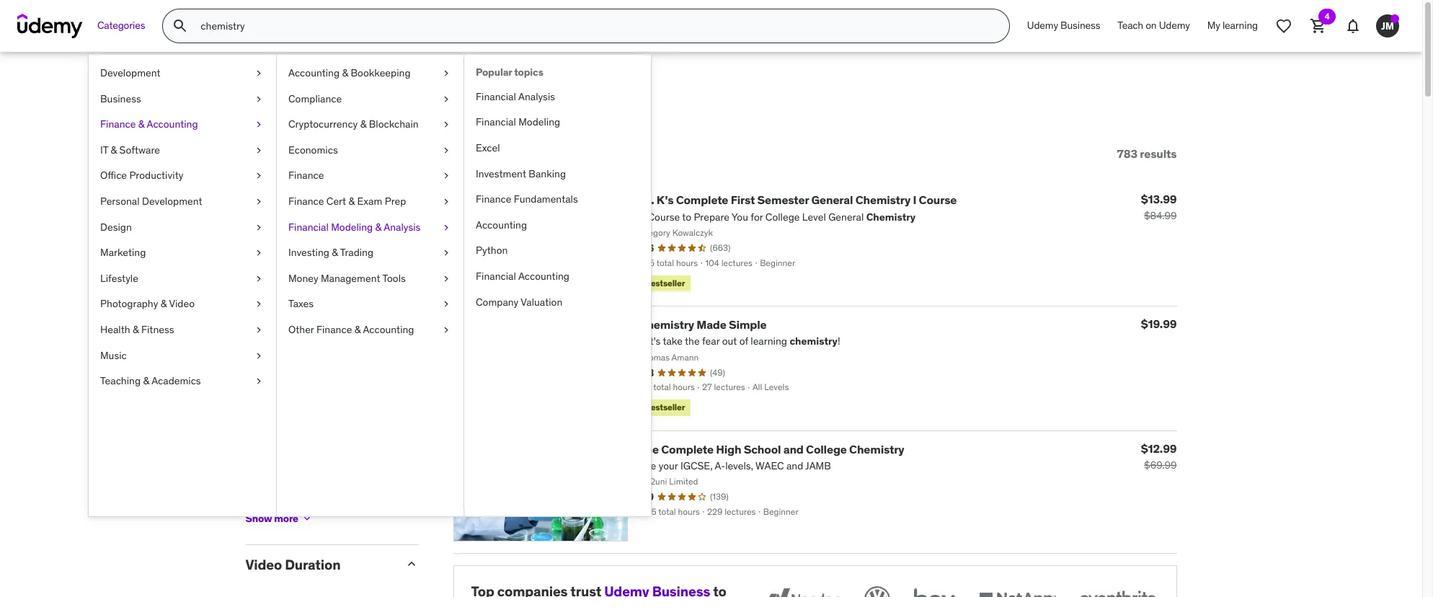 Task type: describe. For each thing, give the bounding box(es) containing it.
Search for anything text field
[[198, 14, 992, 38]]

show more button
[[246, 504, 313, 533]]

investment banking link
[[464, 161, 651, 187]]

xsmall image for accounting & bookkeeping
[[441, 66, 452, 80]]

ratings button
[[246, 205, 393, 222]]

1 vertical spatial analysis
[[384, 220, 421, 233]]

economics link
[[277, 138, 464, 163]]

accounting up python
[[476, 218, 527, 231]]

0 vertical spatial development
[[100, 66, 160, 79]]

results for 783 results for "chemistry"
[[292, 85, 367, 115]]

& for 3.0 & up (571)
[[333, 322, 339, 335]]

& inside 'link'
[[349, 195, 355, 208]]

photography & video link
[[89, 292, 276, 317]]

taxes link
[[277, 292, 464, 317]]

chemistry for dr. k's complete first semester general chemistry i course
[[856, 193, 911, 207]]

health & fitness link
[[89, 317, 276, 343]]

xsmall image for finance
[[441, 169, 452, 183]]

xsmall image for taxes
[[441, 297, 452, 311]]

k's
[[657, 193, 674, 207]]

financial for financial accounting
[[476, 270, 516, 283]]

financial modeling link
[[464, 110, 651, 136]]

finance fundamentals link
[[464, 187, 651, 213]]

ratings
[[246, 205, 295, 222]]

& for cryptocurrency & blockchain
[[360, 118, 366, 131]]

हिन्दी
[[263, 457, 281, 470]]

finance & accounting
[[100, 118, 198, 131]]

$84.99
[[1144, 209, 1177, 222]]

academics
[[152, 374, 201, 387]]

box image
[[910, 583, 959, 597]]

financial modeling & analysis link
[[277, 215, 464, 240]]

fitness
[[141, 323, 174, 336]]

accounting up valuation
[[518, 270, 570, 283]]

personal development
[[100, 195, 202, 208]]

video duration
[[246, 556, 341, 573]]

other finance & accounting
[[288, 323, 414, 336]]

dr. k's complete first semester general chemistry i course
[[639, 193, 957, 207]]

investing & trading link
[[277, 240, 464, 266]]

cryptocurrency & blockchain link
[[277, 112, 464, 138]]

xsmall image for health & fitness
[[253, 323, 265, 337]]

modeling for financial modeling
[[519, 116, 560, 129]]

photography & video
[[100, 297, 195, 310]]

$12.99 $69.99
[[1141, 441, 1177, 471]]

teaching & academics link
[[89, 369, 276, 394]]

xsmall image for finance cert & exam prep
[[441, 195, 452, 209]]

0 vertical spatial complete
[[676, 193, 728, 207]]

learning
[[1223, 19, 1258, 32]]

teach on udemy link
[[1109, 9, 1199, 43]]

business link
[[89, 86, 276, 112]]

$19.99
[[1141, 316, 1177, 331]]

xsmall image for music
[[253, 349, 265, 363]]

& for 4.0 & up (464)
[[333, 271, 339, 284]]

chemistry for the complete high school and college chemistry
[[849, 442, 905, 456]]

(272)
[[359, 245, 382, 258]]

the
[[639, 442, 659, 456]]

video duration button
[[246, 556, 393, 573]]

xsmall image for photography & video
[[253, 297, 265, 311]]

financial analysis link
[[464, 84, 651, 110]]

categories
[[97, 19, 145, 32]]

$12.99
[[1141, 441, 1177, 455]]

money management tools link
[[277, 266, 464, 292]]

compliance link
[[277, 86, 464, 112]]

1 vertical spatial complete
[[661, 442, 714, 456]]

semester
[[758, 193, 809, 207]]

photography
[[100, 297, 158, 310]]

language button
[[246, 365, 393, 383]]

finance for finance & accounting
[[100, 118, 136, 131]]

teaching
[[100, 374, 141, 387]]

(571)
[[359, 322, 380, 335]]

blockchain
[[369, 118, 419, 131]]

health
[[100, 323, 130, 336]]

4.0 & up (464)
[[316, 271, 382, 284]]

$13.99
[[1141, 192, 1177, 206]]

personal
[[100, 195, 140, 208]]

shopping cart with 4 items image
[[1310, 17, 1327, 35]]

school
[[744, 442, 781, 456]]

financial for financial modeling & analysis
[[288, 220, 329, 233]]

finance cert & exam prep
[[288, 195, 406, 208]]

the complete high school and college chemistry
[[639, 442, 905, 456]]

(464)
[[359, 271, 382, 284]]

accounting down the taxes link
[[363, 323, 414, 336]]

excel
[[476, 141, 500, 154]]

finance cert & exam prep link
[[277, 189, 464, 215]]

1 horizontal spatial analysis
[[518, 90, 555, 103]]

up for 4.0 & up
[[342, 271, 353, 284]]

finance right other
[[316, 323, 352, 336]]

português
[[263, 508, 309, 521]]

xsmall image for compliance
[[441, 92, 452, 106]]

fundamentals
[[514, 193, 578, 206]]

financial accounting
[[476, 270, 570, 283]]

4 link
[[1301, 9, 1336, 43]]

udemy business
[[1027, 19, 1100, 32]]

design
[[100, 220, 132, 233]]

783 results for "chemistry"
[[246, 85, 538, 115]]

business inside udemy business link
[[1061, 19, 1100, 32]]

xsmall image for lifestyle
[[253, 272, 265, 286]]

xsmall image for finance & accounting
[[253, 118, 265, 132]]

xsmall image for cryptocurrency & blockchain
[[441, 118, 452, 132]]

xsmall image for business
[[253, 92, 265, 106]]

wishlist image
[[1275, 17, 1293, 35]]

investing
[[288, 246, 329, 259]]

& for accounting & bookkeeping
[[342, 66, 348, 79]]

finance for finance
[[288, 169, 324, 182]]

teaching & academics
[[100, 374, 201, 387]]

finance link
[[277, 163, 464, 189]]

xsmall image for other finance & accounting
[[441, 323, 452, 337]]

jm link
[[1371, 9, 1405, 43]]

office productivity link
[[89, 163, 276, 189]]

modeling for financial modeling & analysis
[[331, 220, 373, 233]]

accounting up compliance
[[288, 66, 340, 79]]

office productivity
[[100, 169, 183, 182]]

management
[[321, 272, 380, 285]]

finance for finance cert & exam prep
[[288, 195, 324, 208]]

financial for financial analysis
[[476, 90, 516, 103]]

xsmall image for show more
[[301, 513, 313, 524]]

trading
[[340, 246, 374, 259]]



Task type: locate. For each thing, give the bounding box(es) containing it.
xsmall image inside photography & video link
[[253, 297, 265, 311]]

& for it & software
[[111, 143, 117, 156]]

investing & trading
[[288, 246, 374, 259]]

xsmall image inside finance link
[[441, 169, 452, 183]]

other finance & accounting link
[[277, 317, 464, 343]]

taxes
[[288, 297, 314, 310]]

python link
[[464, 238, 651, 264]]

xsmall image inside finance cert & exam prep 'link'
[[441, 195, 452, 209]]

0 vertical spatial modeling
[[519, 116, 560, 129]]

0 horizontal spatial 783
[[246, 85, 287, 115]]

up
[[341, 245, 353, 258], [342, 271, 353, 284], [342, 322, 353, 335]]

xsmall image inside 'finance & accounting' link
[[253, 118, 265, 132]]

783 for 783 results for "chemistry"
[[246, 85, 287, 115]]

xsmall image inside cryptocurrency & blockchain link
[[441, 118, 452, 132]]

analysis down prep
[[384, 220, 421, 233]]

notifications image
[[1345, 17, 1362, 35]]

health & fitness
[[100, 323, 174, 336]]

submit search image
[[172, 17, 189, 35]]

1 horizontal spatial modeling
[[519, 116, 560, 129]]

up left (272)
[[341, 245, 353, 258]]

eventbrite image
[[1076, 583, 1159, 597]]

xsmall image inside development link
[[253, 66, 265, 80]]

results for 783 results
[[1140, 146, 1177, 161]]

0 horizontal spatial udemy
[[1027, 19, 1058, 32]]

xsmall image inside the taxes link
[[441, 297, 452, 311]]

xsmall image inside other finance & accounting link
[[441, 323, 452, 337]]

udemy image
[[17, 14, 83, 38]]

teach
[[1118, 19, 1144, 32]]

783 for 783 results
[[1117, 146, 1138, 161]]

xsmall image inside the investing & trading link
[[441, 246, 452, 260]]

company valuation
[[476, 295, 563, 308]]

0 horizontal spatial business
[[100, 92, 141, 105]]

2 vertical spatial chemistry
[[849, 442, 905, 456]]

0 vertical spatial chemistry
[[856, 193, 911, 207]]

1 vertical spatial 783
[[1117, 146, 1138, 161]]

financial up excel
[[476, 116, 516, 129]]

complete right k's
[[676, 193, 728, 207]]

xsmall image for teaching & academics
[[253, 374, 265, 388]]

financial down popular
[[476, 90, 516, 103]]

financial
[[476, 90, 516, 103], [476, 116, 516, 129], [288, 220, 329, 233], [476, 270, 516, 283]]

chemistry right "college"
[[849, 442, 905, 456]]

xsmall image for marketing
[[253, 246, 265, 260]]

4
[[1325, 11, 1330, 22]]

1 vertical spatial development
[[142, 195, 202, 208]]

excel link
[[464, 136, 651, 161]]

0 vertical spatial 783
[[246, 85, 287, 115]]

1 vertical spatial small image
[[404, 557, 419, 571]]

marketing
[[100, 246, 146, 259]]

accounting down business link in the top of the page
[[147, 118, 198, 131]]

4.5
[[316, 245, 330, 258]]

& for health & fitness
[[133, 323, 139, 336]]

tools
[[382, 272, 406, 285]]

4.0
[[316, 271, 331, 284]]

العربية
[[263, 431, 285, 444]]

financial up investing
[[288, 220, 329, 233]]

udemy business link
[[1019, 9, 1109, 43]]

categories button
[[89, 9, 154, 43]]

$13.99 $84.99
[[1141, 192, 1177, 222]]

1 horizontal spatial video
[[246, 556, 282, 573]]

& for investing & trading
[[332, 246, 338, 259]]

small image
[[404, 206, 419, 220], [404, 557, 419, 571]]

small image for video duration
[[404, 557, 419, 571]]

results up $13.99
[[1140, 146, 1177, 161]]

video down lifestyle link
[[169, 297, 195, 310]]

0 horizontal spatial video
[[169, 297, 195, 310]]

simple
[[729, 317, 767, 332]]

1 udemy from the left
[[1027, 19, 1058, 32]]

1 vertical spatial business
[[100, 92, 141, 105]]

duration
[[285, 556, 341, 573]]

financial accounting link
[[464, 264, 651, 290]]

chemistry left the made
[[639, 317, 694, 332]]

chemistry left i
[[856, 193, 911, 207]]

lifestyle link
[[89, 266, 276, 292]]

2 udemy from the left
[[1159, 19, 1190, 32]]

1 horizontal spatial udemy
[[1159, 19, 1190, 32]]

teach on udemy
[[1118, 19, 1190, 32]]

1 vertical spatial video
[[246, 556, 282, 573]]

783 results
[[1117, 146, 1177, 161]]

xsmall image inside personal development link
[[253, 195, 265, 209]]

accounting link
[[464, 213, 651, 238]]

xsmall image inside accounting & bookkeeping link
[[441, 66, 452, 80]]

popular topics
[[476, 66, 543, 79]]

it
[[100, 143, 108, 156]]

1 vertical spatial results
[[1140, 146, 1177, 161]]

1 horizontal spatial results
[[1140, 146, 1177, 161]]

results up "cryptocurrency" on the top left
[[292, 85, 367, 115]]

course
[[919, 193, 957, 207]]

2 vertical spatial up
[[342, 322, 353, 335]]

0 vertical spatial video
[[169, 297, 195, 310]]

xsmall image inside marketing link
[[253, 246, 265, 260]]

jm
[[1381, 19, 1394, 32]]

chemistry
[[856, 193, 911, 207], [639, 317, 694, 332], [849, 442, 905, 456]]

xsmall image
[[253, 66, 265, 80], [441, 66, 452, 80], [441, 92, 452, 106], [253, 118, 265, 132], [441, 118, 452, 132], [441, 143, 452, 157], [253, 169, 265, 183], [441, 169, 452, 183], [253, 195, 265, 209], [441, 195, 452, 209], [441, 246, 452, 260], [253, 349, 265, 363], [253, 374, 265, 388], [246, 407, 257, 418], [246, 433, 257, 444], [246, 458, 257, 470], [246, 484, 257, 495], [301, 513, 313, 524]]

volkswagen image
[[861, 583, 893, 597]]

finance down investment
[[476, 193, 512, 206]]

udemy
[[1027, 19, 1058, 32], [1159, 19, 1190, 32]]

development down categories dropdown button
[[100, 66, 160, 79]]

0 vertical spatial up
[[341, 245, 353, 258]]

english
[[263, 405, 296, 418]]

finance up it & software
[[100, 118, 136, 131]]

bookkeeping
[[351, 66, 411, 79]]

netapp image
[[976, 583, 1059, 597]]

show
[[246, 512, 272, 525]]

small image
[[255, 147, 269, 161]]

finance down economics
[[288, 169, 324, 182]]

xsmall image inside business link
[[253, 92, 265, 106]]

1 horizontal spatial business
[[1061, 19, 1100, 32]]

0 vertical spatial small image
[[404, 206, 419, 220]]

xsmall image for economics
[[441, 143, 452, 157]]

xsmall image for development
[[253, 66, 265, 80]]

on
[[1146, 19, 1157, 32]]

show more
[[246, 512, 298, 525]]

small image for ratings
[[404, 206, 419, 220]]

company valuation link
[[464, 290, 651, 315]]

783 results status
[[1117, 146, 1177, 161]]

video down show
[[246, 556, 282, 573]]

and
[[784, 442, 804, 456]]

xsmall image inside design link
[[253, 220, 265, 234]]

prep
[[385, 195, 406, 208]]

1 small image from the top
[[404, 206, 419, 220]]

1 horizontal spatial 783
[[1117, 146, 1138, 161]]

financial up company
[[476, 270, 516, 283]]

up for 3.0 & up
[[342, 322, 353, 335]]

finance & accounting link
[[89, 112, 276, 138]]

banking
[[529, 167, 566, 180]]

finance inside financial modeling & analysis element
[[476, 193, 512, 206]]

business inside business link
[[100, 92, 141, 105]]

0 horizontal spatial results
[[292, 85, 367, 115]]

nasdaq image
[[761, 583, 844, 597]]

money management tools
[[288, 272, 406, 285]]

accounting & bookkeeping link
[[277, 61, 464, 86]]

business
[[1061, 19, 1100, 32], [100, 92, 141, 105]]

results
[[292, 85, 367, 115], [1140, 146, 1177, 161]]

college
[[806, 442, 847, 456]]

financial modeling
[[476, 116, 560, 129]]

financial for financial modeling
[[476, 116, 516, 129]]

modeling up "4.5 & up (272)"
[[331, 220, 373, 233]]

xsmall image for financial modeling & analysis
[[441, 220, 452, 234]]

783 inside status
[[1117, 146, 1138, 161]]

xsmall image inside compliance link
[[441, 92, 452, 106]]

xsmall image for money management tools
[[441, 272, 452, 286]]

2 small image from the top
[[404, 557, 419, 571]]

xsmall image inside teaching & academics link
[[253, 374, 265, 388]]

finance fundamentals
[[476, 193, 578, 206]]

xsmall image for office productivity
[[253, 169, 265, 183]]

exam
[[357, 195, 382, 208]]

productivity
[[129, 169, 183, 182]]

filter
[[272, 146, 300, 161]]

0 horizontal spatial analysis
[[384, 220, 421, 233]]

business left teach on the top of page
[[1061, 19, 1100, 32]]

3.0 & up (571)
[[316, 322, 380, 335]]

xsmall image for design
[[253, 220, 265, 234]]

finance for finance fundamentals
[[476, 193, 512, 206]]

xsmall image for it & software
[[253, 143, 265, 157]]

results inside status
[[1140, 146, 1177, 161]]

xsmall image inside money management tools link
[[441, 272, 452, 286]]

music link
[[89, 343, 276, 369]]

it & software link
[[89, 138, 276, 163]]

development down the office productivity link
[[142, 195, 202, 208]]

it & software
[[100, 143, 160, 156]]

up left (571)
[[342, 322, 353, 335]]

1 vertical spatial chemistry
[[639, 317, 694, 332]]

accounting
[[288, 66, 340, 79], [147, 118, 198, 131], [476, 218, 527, 231], [518, 270, 570, 283], [363, 323, 414, 336]]

1 vertical spatial up
[[342, 271, 353, 284]]

investment
[[476, 167, 526, 180]]

business up finance & accounting
[[100, 92, 141, 105]]

made
[[697, 317, 727, 332]]

xsmall image inside lifestyle link
[[253, 272, 265, 286]]

high
[[716, 442, 741, 456]]

finance left cert
[[288, 195, 324, 208]]

up left (464)
[[342, 271, 353, 284]]

xsmall image for investing & trading
[[441, 246, 452, 260]]

xsmall image inside the office productivity link
[[253, 169, 265, 183]]

office
[[100, 169, 127, 182]]

complete
[[676, 193, 728, 207], [661, 442, 714, 456]]

finance inside 'link'
[[288, 195, 324, 208]]

xsmall image inside "health & fitness" link
[[253, 323, 265, 337]]

& for 4.5 & up (272)
[[333, 245, 339, 258]]

i
[[913, 193, 917, 207]]

cryptocurrency & blockchain
[[288, 118, 419, 131]]

you have alerts image
[[1391, 14, 1400, 23]]

investment banking
[[476, 167, 566, 180]]

financial modeling & analysis element
[[464, 55, 651, 516]]

accounting & bookkeeping
[[288, 66, 411, 79]]

xsmall image inside the show more 'button'
[[301, 513, 313, 524]]

0 vertical spatial results
[[292, 85, 367, 115]]

0 vertical spatial analysis
[[518, 90, 555, 103]]

up for 4.5 & up
[[341, 245, 353, 258]]

xsmall image for personal development
[[253, 195, 265, 209]]

$69.99
[[1144, 458, 1177, 471]]

0 horizontal spatial modeling
[[331, 220, 373, 233]]

xsmall image inside financial modeling & analysis link
[[441, 220, 452, 234]]

& for teaching & academics
[[143, 374, 149, 387]]

python
[[476, 244, 508, 257]]

xsmall image inside it & software link
[[253, 143, 265, 157]]

my learning link
[[1199, 9, 1267, 43]]

company
[[476, 295, 519, 308]]

complete right the
[[661, 442, 714, 456]]

general
[[812, 193, 853, 207]]

xsmall image inside economics link
[[441, 143, 452, 157]]

& for finance & accounting
[[138, 118, 145, 131]]

& for photography & video
[[161, 297, 167, 310]]

chemistry made simple
[[639, 317, 767, 332]]

1 vertical spatial modeling
[[331, 220, 373, 233]]

xsmall image
[[253, 92, 265, 106], [253, 143, 265, 157], [253, 220, 265, 234], [441, 220, 452, 234], [253, 246, 265, 260], [253, 272, 265, 286], [441, 272, 452, 286], [253, 297, 265, 311], [441, 297, 452, 311], [253, 323, 265, 337], [441, 323, 452, 337]]

modeling down financial analysis link
[[519, 116, 560, 129]]

0 vertical spatial business
[[1061, 19, 1100, 32]]

compliance
[[288, 92, 342, 105]]

language
[[246, 365, 308, 383]]

xsmall image inside 'music' link
[[253, 349, 265, 363]]

filter button
[[246, 132, 310, 176]]

analysis down topics
[[518, 90, 555, 103]]

personal development link
[[89, 189, 276, 215]]



Task type: vqa. For each thing, say whether or not it's contained in the screenshot.
xsmall image within Marketing link
yes



